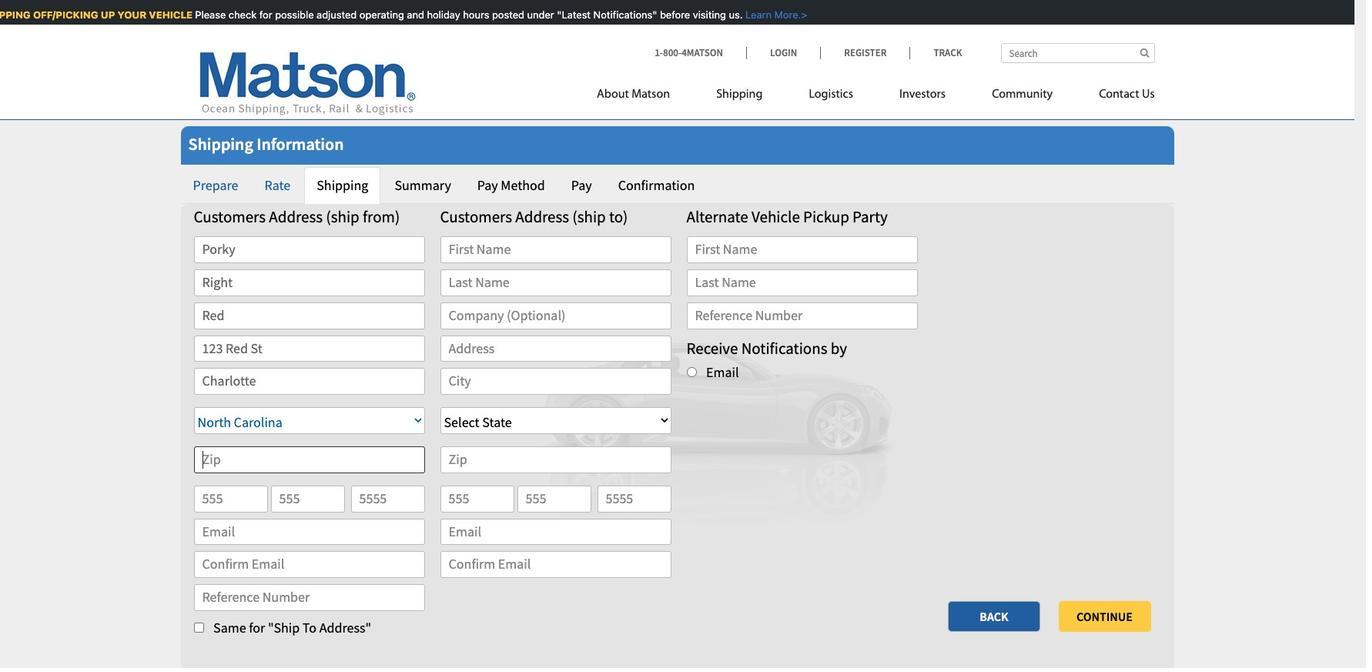 Task type: vqa. For each thing, say whether or not it's contained in the screenshot.
UNDER
yes



Task type: locate. For each thing, give the bounding box(es) containing it.
None search field
[[1001, 43, 1155, 63]]

information
[[257, 133, 344, 155]]

matson
[[632, 89, 670, 101]]

company (optional) text field for to)
[[440, 303, 671, 329]]

login link
[[746, 46, 820, 59]]

1 address from the left
[[269, 206, 323, 227]]

1 horizontal spatial address
[[515, 206, 569, 227]]

1 horizontal spatial email text field
[[440, 519, 671, 546]]

0 horizontal spatial customers
[[194, 206, 266, 227]]

1 horizontal spatial zip text field
[[440, 447, 671, 473]]

555 text field
[[194, 486, 268, 513], [517, 486, 591, 513]]

top menu navigation
[[597, 81, 1155, 112]]

1 horizontal spatial (ship
[[572, 206, 606, 227]]

None submit
[[1058, 601, 1151, 632]]

5555 text field for customers address (ship to)
[[597, 486, 671, 513]]

prepare link
[[181, 167, 251, 204]]

shipping inside top menu navigation
[[716, 89, 763, 101]]

customers
[[194, 206, 266, 227], [440, 206, 512, 227]]

confirmation link
[[606, 167, 707, 204]]

1 horizontal spatial pay
[[571, 176, 592, 194]]

1 horizontal spatial shipping
[[317, 176, 368, 194]]

1 customers from the left
[[194, 206, 266, 227]]

investors
[[899, 89, 946, 101]]

community
[[992, 89, 1053, 101]]

pay for pay         method
[[477, 176, 498, 194]]

2 horizontal spatial shipping
[[716, 89, 763, 101]]

back button
[[948, 601, 1040, 632]]

1 horizontal spatial shipping link
[[693, 81, 786, 112]]

customers address (ship to)
[[440, 206, 628, 227]]

0 horizontal spatial last name text field
[[440, 270, 671, 296]]

for
[[258, 8, 270, 21], [249, 619, 265, 637]]

Address text field
[[194, 335, 425, 362]]

0 horizontal spatial 5555 text field
[[351, 486, 425, 513]]

rate link
[[252, 167, 303, 204]]

pay left method at the left top of the page
[[477, 176, 498, 194]]

0 horizontal spatial company (optional) text field
[[194, 303, 425, 329]]

2 vertical spatial shipping
[[317, 176, 368, 194]]

about matson link
[[597, 81, 693, 112]]

2 address from the left
[[515, 206, 569, 227]]

pay up 'customers address (ship to)'
[[571, 176, 592, 194]]

customers for customers address (ship from)
[[194, 206, 266, 227]]

City text field
[[440, 368, 671, 395]]

last name text field down first name text box
[[686, 270, 917, 296]]

2 customers from the left
[[440, 206, 512, 227]]

1 (ship from the left
[[326, 206, 359, 227]]

pay inside pay         method link
[[477, 176, 498, 194]]

shipping link down the '4matson'
[[693, 81, 786, 112]]

0 horizontal spatial 555 text field
[[271, 486, 345, 513]]

1 horizontal spatial last name text field
[[686, 270, 917, 296]]

to
[[302, 619, 317, 637]]

Email radio
[[686, 368, 696, 378]]

2 (ship from the left
[[572, 206, 606, 227]]

before
[[658, 8, 688, 21]]

operating
[[358, 8, 402, 21]]

contact us link
[[1076, 81, 1155, 112]]

1 horizontal spatial 555 text field
[[517, 486, 591, 513]]

search image
[[1140, 48, 1149, 58]]

summary link
[[382, 167, 463, 204]]

0 vertical spatial shipping link
[[693, 81, 786, 112]]

check
[[227, 8, 255, 21]]

0 horizontal spatial 555 text field
[[194, 486, 268, 513]]

under
[[525, 8, 552, 21]]

Last Name text field
[[194, 270, 425, 296]]

0 vertical spatial reference number text field
[[686, 303, 917, 329]]

1 horizontal spatial customers
[[440, 206, 512, 227]]

pay inside pay link
[[571, 176, 592, 194]]

Last Name text field
[[440, 270, 671, 296], [686, 270, 917, 296]]

0 vertical spatial shipping
[[716, 89, 763, 101]]

shipping
[[716, 89, 763, 101], [188, 133, 253, 155], [317, 176, 368, 194]]

Reference Number text field
[[686, 303, 917, 329], [194, 585, 425, 611]]

customers down prepare link
[[194, 206, 266, 227]]

learn more.> link
[[741, 8, 806, 21]]

1 horizontal spatial reference number text field
[[686, 303, 917, 329]]

"ship
[[268, 619, 300, 637]]

0 horizontal spatial address
[[269, 206, 323, 227]]

investors link
[[876, 81, 969, 112]]

about matson
[[597, 89, 670, 101]]

First Name text field
[[194, 237, 425, 263], [440, 237, 671, 263]]

shipping up prepare
[[188, 133, 253, 155]]

1 5555 text field from the left
[[351, 486, 425, 513]]

None checkbox
[[194, 623, 204, 633]]

address down "rate" link
[[269, 206, 323, 227]]

posted
[[490, 8, 523, 21]]

2 pay from the left
[[571, 176, 592, 194]]

1 horizontal spatial 5555 text field
[[597, 486, 671, 513]]

pay
[[477, 176, 498, 194], [571, 176, 592, 194]]

2 email text field from the left
[[440, 519, 671, 546]]

1 email text field from the left
[[194, 519, 425, 546]]

1 vertical spatial reference number text field
[[194, 585, 425, 611]]

last name text field up address text field at bottom left
[[440, 270, 671, 296]]

2 555 text field from the left
[[440, 486, 514, 513]]

alternate vehicle pickup party
[[686, 206, 888, 227]]

by
[[831, 338, 847, 359]]

and
[[405, 8, 422, 21]]

0 horizontal spatial (ship
[[326, 206, 359, 227]]

receive notifications by
[[686, 338, 847, 359]]

address down method at the left top of the page
[[515, 206, 569, 227]]

Search search field
[[1001, 43, 1155, 63]]

prepare
[[193, 176, 238, 194]]

0 horizontal spatial pay
[[477, 176, 498, 194]]

1 pay from the left
[[477, 176, 498, 194]]

Company (Optional) text field
[[194, 303, 425, 329], [440, 303, 671, 329]]

company (optional) text field down last name text field
[[194, 303, 425, 329]]

1-800-4matson link
[[655, 46, 746, 59]]

shipping down the '4matson'
[[716, 89, 763, 101]]

first name text field down 'customers address (ship to)'
[[440, 237, 671, 263]]

1 last name text field from the left
[[440, 270, 671, 296]]

1 company (optional) text field from the left
[[194, 303, 425, 329]]

1 555 text field from the left
[[271, 486, 345, 513]]

reference number text field up notifications
[[686, 303, 917, 329]]

company (optional) text field up address text field at bottom left
[[440, 303, 671, 329]]

possible
[[273, 8, 312, 21]]

learn more.>
[[741, 8, 806, 21]]

(ship
[[326, 206, 359, 227], [572, 206, 606, 227]]

1 horizontal spatial first name text field
[[440, 237, 671, 263]]

shipping link
[[693, 81, 786, 112], [304, 167, 381, 204]]

same for "ship to address"
[[213, 619, 371, 637]]

5555 text field
[[351, 486, 425, 513], [597, 486, 671, 513]]

register
[[844, 46, 887, 59]]

rate
[[265, 176, 290, 194]]

1 vertical spatial shipping link
[[304, 167, 381, 204]]

pickup
[[803, 206, 849, 227]]

zip text field for from)
[[194, 447, 425, 473]]

for left "ship
[[249, 619, 265, 637]]

shipping up from)
[[317, 176, 368, 194]]

Email text field
[[194, 519, 425, 546], [440, 519, 671, 546]]

visiting
[[691, 8, 724, 21]]

email text field up confirm email text field
[[194, 519, 425, 546]]

learn
[[744, 8, 770, 21]]

customers down pay         method link
[[440, 206, 512, 227]]

address
[[269, 206, 323, 227], [515, 206, 569, 227]]

1 first name text field from the left
[[194, 237, 425, 263]]

back
[[980, 609, 1008, 624]]

1 zip text field from the left
[[194, 447, 425, 473]]

shipping link up from)
[[304, 167, 381, 204]]

2 company (optional) text field from the left
[[440, 303, 671, 329]]

City text field
[[194, 368, 425, 395]]

contact us
[[1099, 89, 1155, 101]]

pay         method
[[477, 176, 545, 194]]

summary
[[395, 176, 451, 194]]

1 horizontal spatial 555 text field
[[440, 486, 514, 513]]

logistics
[[809, 89, 853, 101]]

contact
[[1099, 89, 1139, 101]]

1 vertical spatial shipping
[[188, 133, 253, 155]]

(ship left from)
[[326, 206, 359, 227]]

(ship left the to)
[[572, 206, 606, 227]]

first name text field up last name text field
[[194, 237, 425, 263]]

pay for pay
[[571, 176, 592, 194]]

0 horizontal spatial first name text field
[[194, 237, 425, 263]]

1 horizontal spatial company (optional) text field
[[440, 303, 671, 329]]

email
[[706, 364, 739, 381]]

first name text field for from)
[[194, 237, 425, 263]]

for right check
[[258, 8, 270, 21]]

logistics link
[[786, 81, 876, 112]]

2 first name text field from the left
[[440, 237, 671, 263]]

reference number text field up to
[[194, 585, 425, 611]]

email text field up confirm email text box
[[440, 519, 671, 546]]

vehicle
[[752, 206, 800, 227]]

0 horizontal spatial zip text field
[[194, 447, 425, 473]]

1 vertical spatial for
[[249, 619, 265, 637]]

0 horizontal spatial email text field
[[194, 519, 425, 546]]

2 5555 text field from the left
[[597, 486, 671, 513]]

email text field for to)
[[440, 519, 671, 546]]

2 zip text field from the left
[[440, 447, 671, 473]]

customers address (ship from)
[[194, 206, 400, 227]]

555 text field
[[271, 486, 345, 513], [440, 486, 514, 513]]

0 horizontal spatial shipping
[[188, 133, 253, 155]]

notifications
[[741, 338, 827, 359]]

about
[[597, 89, 629, 101]]

First Name text field
[[686, 237, 917, 263]]

party
[[852, 206, 888, 227]]

Zip text field
[[194, 447, 425, 473], [440, 447, 671, 473]]



Task type: describe. For each thing, give the bounding box(es) containing it.
us
[[1142, 89, 1155, 101]]

please
[[193, 8, 224, 21]]

(ship for from)
[[326, 206, 359, 227]]

0 vertical spatial for
[[258, 8, 270, 21]]

1-800-4matson
[[655, 46, 723, 59]]

pay         method link
[[465, 167, 557, 204]]

(ship for to)
[[572, 206, 606, 227]]

1-
[[655, 46, 663, 59]]

zip text field for to)
[[440, 447, 671, 473]]

5555 text field for customers address (ship from)
[[351, 486, 425, 513]]

1 555 text field from the left
[[194, 486, 268, 513]]

receive
[[686, 338, 738, 359]]

2 555 text field from the left
[[517, 486, 591, 513]]

pay link
[[559, 167, 604, 204]]

from)
[[363, 206, 400, 227]]

"latest
[[555, 8, 589, 21]]

2 last name text field from the left
[[686, 270, 917, 296]]

community link
[[969, 81, 1076, 112]]

notifications"
[[592, 8, 655, 21]]

Address text field
[[440, 335, 671, 362]]

login
[[770, 46, 797, 59]]

email text field for from)
[[194, 519, 425, 546]]

confirmation
[[618, 176, 695, 194]]

address for to)
[[515, 206, 569, 227]]

register link
[[820, 46, 910, 59]]

address for from)
[[269, 206, 323, 227]]

0 horizontal spatial shipping link
[[304, 167, 381, 204]]

company (optional) text field for from)
[[194, 303, 425, 329]]

to)
[[609, 206, 628, 227]]

4matson
[[682, 46, 723, 59]]

method
[[501, 176, 545, 194]]

Confirm Email text field
[[440, 552, 671, 578]]

alternate
[[686, 206, 748, 227]]

hours
[[461, 8, 488, 21]]

0 horizontal spatial reference number text field
[[194, 585, 425, 611]]

track
[[934, 46, 962, 59]]

track link
[[910, 46, 962, 59]]

holiday
[[425, 8, 458, 21]]

shipping for the leftmost shipping link
[[317, 176, 368, 194]]

customers for customers address (ship to)
[[440, 206, 512, 227]]

800-
[[663, 46, 682, 59]]

same
[[213, 619, 246, 637]]

shipping information
[[188, 133, 344, 155]]

please check for possible adjusted operating and holiday hours posted under "latest notifications" before visiting us.
[[193, 8, 741, 21]]

more.>
[[773, 8, 806, 21]]

first name text field for to)
[[440, 237, 671, 263]]

address"
[[319, 619, 371, 637]]

us.
[[727, 8, 741, 21]]

shipping for shipping information
[[188, 133, 253, 155]]

Confirm Email text field
[[194, 552, 425, 578]]

blue matson logo with ocean, shipping, truck, rail and logistics written beneath it. image
[[200, 53, 415, 116]]

adjusted
[[315, 8, 355, 21]]



